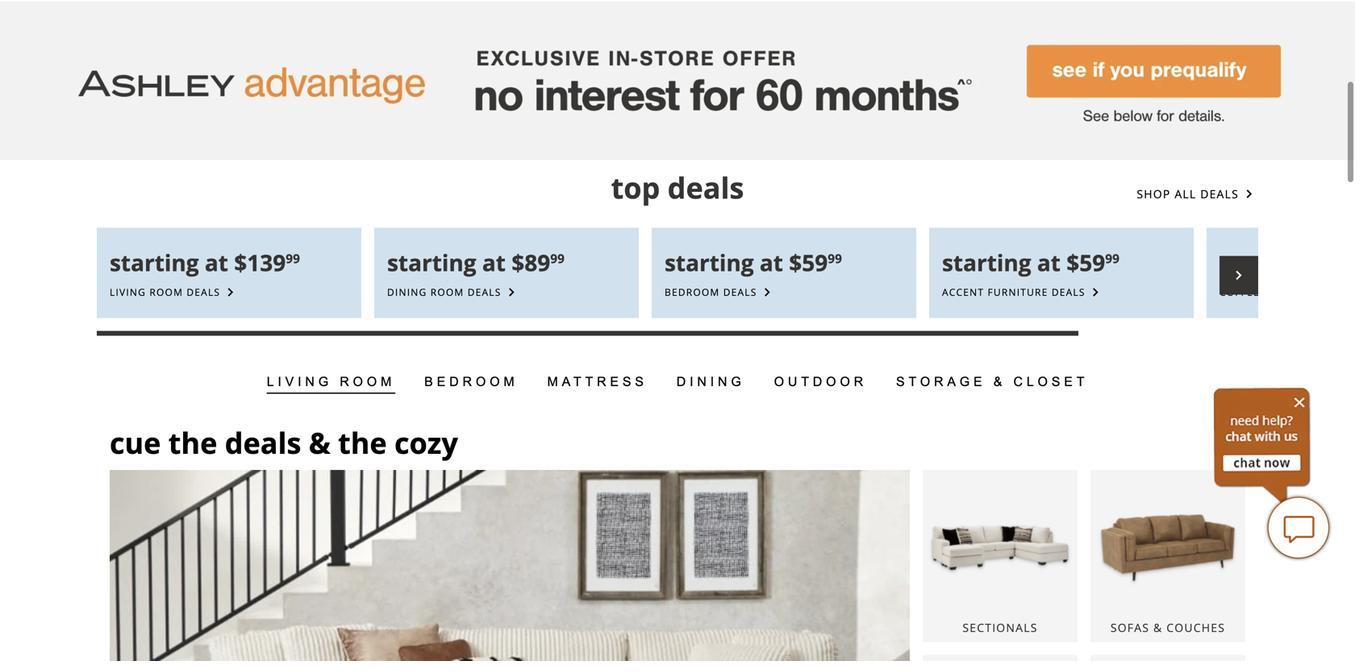 Task type: vqa. For each thing, say whether or not it's contained in the screenshot.
Order
no



Task type: locate. For each thing, give the bounding box(es) containing it.
outdoor
[[774, 375, 867, 389]]

0 vertical spatial &
[[994, 375, 1006, 389]]

mattress
[[547, 375, 648, 389]]

the down room on the bottom of the page
[[338, 423, 387, 463]]

the
[[168, 423, 217, 463], [338, 423, 387, 463]]

dialogue message for liveperson image
[[1214, 388, 1311, 504]]

& right deals
[[309, 423, 331, 463]]

& left closet
[[994, 375, 1006, 389]]

storage & closet button
[[891, 362, 1093, 403]]

&
[[994, 375, 1006, 389], [309, 423, 331, 463], [1154, 620, 1163, 636]]

closet
[[1014, 375, 1088, 389]]

sofas & couches link
[[1091, 470, 1245, 642]]

sofas
[[1111, 620, 1150, 636]]

dining
[[677, 375, 745, 389]]

1 vertical spatial &
[[309, 423, 331, 463]]

0 horizontal spatial &
[[309, 423, 331, 463]]

& inside "link"
[[1154, 620, 1163, 636]]

sectionals link
[[923, 470, 1078, 642]]

& inside button
[[994, 375, 1006, 389]]

1 horizontal spatial &
[[994, 375, 1006, 389]]

living room button
[[262, 362, 400, 403]]

ashley's special financing image
[[0, 1, 1355, 160]]

the right 'cue'
[[168, 423, 217, 463]]

storage
[[896, 375, 986, 389]]

cozy
[[394, 423, 458, 463]]

bedroom
[[424, 375, 518, 389]]

2 vertical spatial &
[[1154, 620, 1163, 636]]

& for storage
[[994, 375, 1006, 389]]

cue
[[110, 423, 161, 463]]

& right sofas
[[1154, 620, 1163, 636]]

1 horizontal spatial the
[[338, 423, 387, 463]]

2 horizontal spatial &
[[1154, 620, 1163, 636]]

0 horizontal spatial the
[[168, 423, 217, 463]]



Task type: describe. For each thing, give the bounding box(es) containing it.
storage & closet
[[896, 375, 1088, 389]]

1 the from the left
[[168, 423, 217, 463]]

couches
[[1167, 620, 1225, 636]]

chat bubble mobile view image
[[1266, 496, 1331, 561]]

room
[[340, 375, 395, 389]]

mattress button
[[542, 362, 652, 403]]

deals
[[225, 423, 301, 463]]

living room
[[267, 375, 395, 389]]

& for sofas
[[1154, 620, 1163, 636]]

living
[[267, 375, 332, 389]]

cue the deals & the cozy
[[110, 423, 458, 463]]

sectionals
[[963, 620, 1038, 636]]

bedroom button
[[420, 362, 523, 403]]

outdoor button
[[769, 362, 872, 403]]

2 the from the left
[[338, 423, 387, 463]]

sofas & couches
[[1111, 620, 1225, 636]]

dining button
[[672, 362, 750, 403]]



